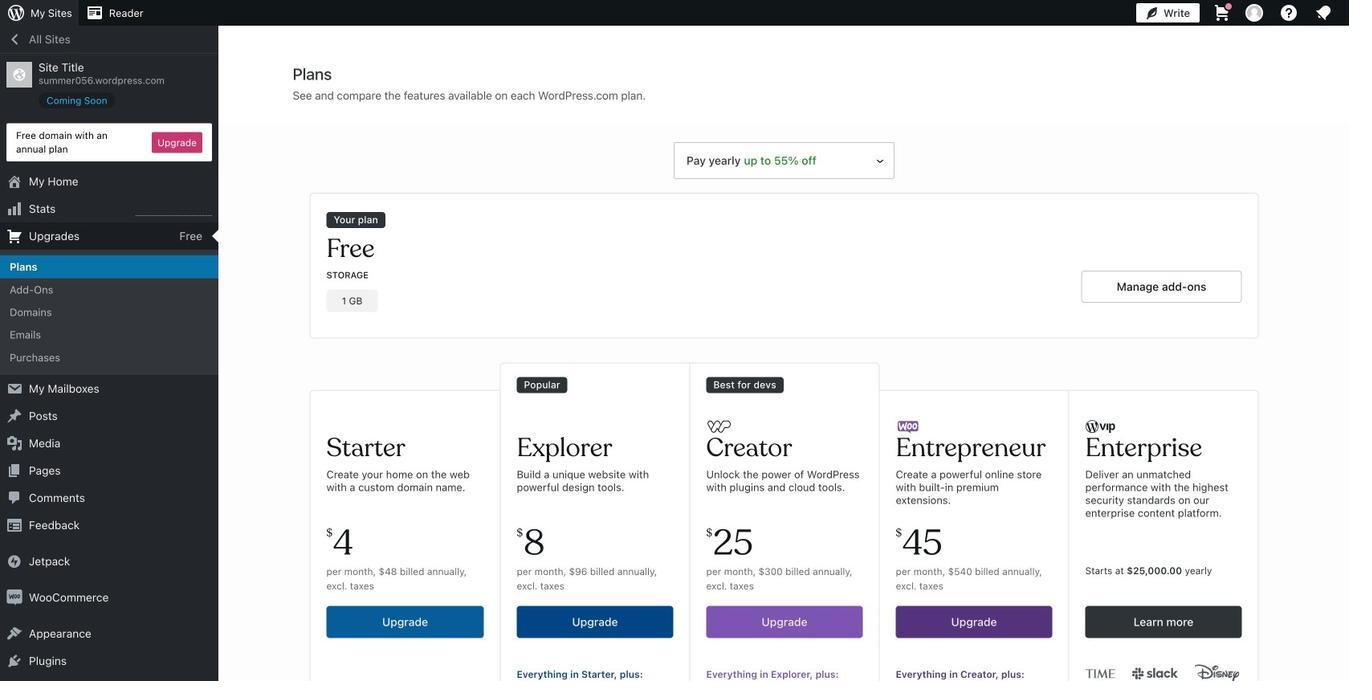Task type: describe. For each thing, give the bounding box(es) containing it.
my shopping cart image
[[1213, 3, 1232, 22]]

help image
[[1280, 3, 1299, 22]]

my profile image
[[1246, 4, 1264, 22]]

highest hourly views 0 image
[[136, 206, 212, 216]]

1 img image from the top
[[6, 554, 22, 570]]

2 img image from the top
[[6, 590, 22, 606]]



Task type: vqa. For each thing, say whether or not it's contained in the screenshot.
1st img from the top of the page
yes



Task type: locate. For each thing, give the bounding box(es) containing it.
img image
[[6, 554, 22, 570], [6, 590, 22, 606]]

1 vertical spatial img image
[[6, 590, 22, 606]]

manage your notifications image
[[1314, 3, 1334, 22]]

0 vertical spatial img image
[[6, 554, 22, 570]]



